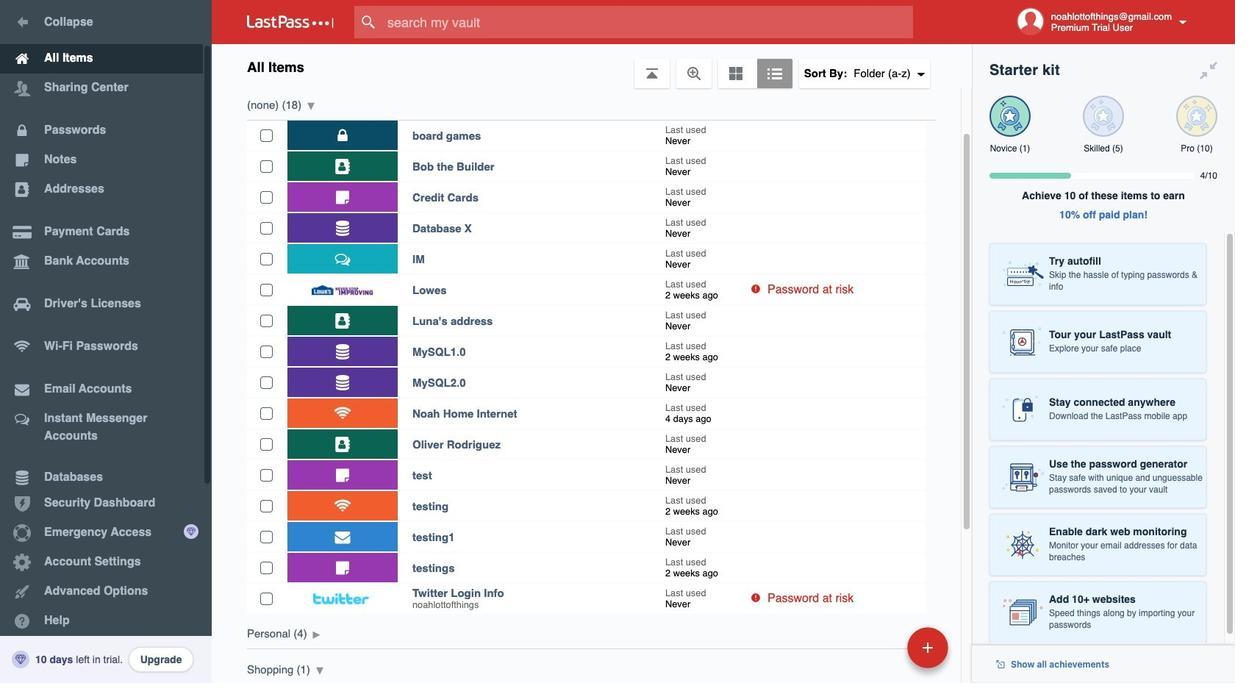 Task type: describe. For each thing, give the bounding box(es) containing it.
new item element
[[807, 627, 954, 669]]

lastpass image
[[247, 15, 334, 29]]

main navigation navigation
[[0, 0, 212, 683]]



Task type: vqa. For each thing, say whether or not it's contained in the screenshot.
text box
no



Task type: locate. For each thing, give the bounding box(es) containing it.
Search search field
[[355, 6, 942, 38]]

vault options navigation
[[212, 44, 972, 88]]

new item navigation
[[807, 623, 958, 683]]

search my vault text field
[[355, 6, 942, 38]]



